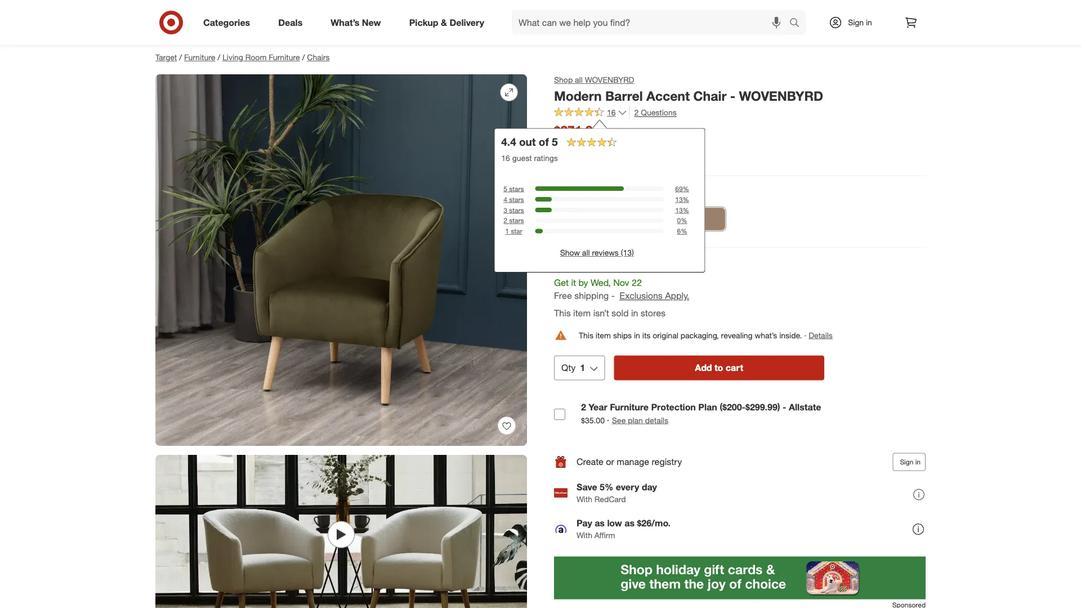 Task type: locate. For each thing, give the bounding box(es) containing it.
stars for 4 stars
[[509, 195, 524, 204]]

1 star
[[505, 227, 522, 235]]

3 stars from the top
[[509, 206, 524, 214]]

0 horizontal spatial sign in
[[848, 17, 872, 27]]

0 vertical spatial ·
[[804, 330, 807, 340]]

ratings
[[534, 153, 558, 163]]

reg
[[602, 128, 612, 137]]

- down "nov"
[[611, 290, 615, 301]]

- inside shop all wovenbyrd modern barrel accent chair - wovenbyrd
[[730, 88, 736, 104]]

3
[[504, 206, 507, 214]]

2 13 % from the top
[[675, 206, 689, 214]]

shop all wovenbyrd modern barrel accent chair - wovenbyrd
[[554, 75, 823, 104]]

shop
[[554, 75, 573, 85]]

living
[[223, 52, 243, 62]]

0 horizontal spatial sign
[[848, 17, 864, 27]]

-
[[730, 88, 736, 104], [611, 290, 615, 301], [783, 402, 787, 413]]

0 vertical spatial all
[[575, 75, 583, 85]]

0 vertical spatial 1
[[505, 227, 509, 235]]

13 % up the 0 %
[[675, 206, 689, 214]]

with
[[577, 495, 592, 504], [577, 531, 592, 540]]

stars for 3 stars
[[509, 206, 524, 214]]

5
[[552, 135, 558, 148], [504, 184, 507, 193]]

search
[[785, 18, 812, 29]]

sage
[[581, 188, 602, 199]]

protection
[[651, 402, 696, 413]]

1 vertical spatial 16
[[501, 153, 510, 163]]

1 vertical spatial sign in
[[900, 458, 921, 466]]

% down the 0 %
[[681, 227, 687, 235]]

16 up reg
[[607, 108, 616, 118]]

% down 69 %
[[683, 195, 689, 204]]

1 stars from the top
[[509, 184, 524, 193]]

1 vertical spatial advertisement region
[[554, 557, 926, 600]]

pay
[[577, 518, 592, 529]]

1 vertical spatial sign
[[900, 458, 914, 466]]

0 vertical spatial item
[[573, 308, 591, 319]]

details link
[[809, 330, 833, 340]]

2 inside 2 year furniture protection plan ($200-$299.99) - allstate $35.00 · see plan details
[[581, 402, 586, 413]]

0 vertical spatial 5
[[552, 135, 558, 148]]

furniture up plan
[[610, 402, 649, 413]]

1 left star
[[505, 227, 509, 235]]

4.4
[[501, 135, 516, 148]]

1 vertical spatial ·
[[607, 415, 610, 426]]

2 horizontal spatial 2
[[634, 108, 639, 118]]

$35.00
[[581, 415, 605, 425]]

0 vertical spatial -
[[730, 88, 736, 104]]

1 horizontal spatial sign in
[[900, 458, 921, 466]]

furniture inside 2 year furniture protection plan ($200-$299.99) - allstate $35.00 · see plan details
[[610, 402, 649, 413]]

exclusions
[[620, 290, 663, 301]]

details
[[645, 415, 668, 425]]

living room furniture link
[[223, 52, 300, 62]]

5 right 'of'
[[552, 135, 558, 148]]

0 horizontal spatial 1
[[505, 227, 509, 235]]

2 horizontal spatial /
[[302, 52, 305, 62]]

1 vertical spatial with
[[577, 531, 592, 540]]

add to cart button
[[614, 356, 825, 381]]

· left see
[[607, 415, 610, 426]]

what's
[[755, 330, 777, 340]]

chairs link
[[307, 52, 330, 62]]

- left allstate
[[783, 402, 787, 413]]

/ left living
[[218, 52, 220, 62]]

% for 5 stars
[[683, 184, 689, 193]]

2 questions
[[634, 108, 677, 118]]

0 horizontal spatial furniture
[[184, 52, 215, 62]]

16
[[607, 108, 616, 118], [501, 153, 510, 163]]

stars up 2 stars
[[509, 206, 524, 214]]

/ left chairs
[[302, 52, 305, 62]]

1 horizontal spatial -
[[730, 88, 736, 104]]

1
[[505, 227, 509, 235], [580, 363, 585, 373]]

1 horizontal spatial item
[[596, 330, 611, 340]]

- for ($200-
[[783, 402, 787, 413]]

5 stars
[[504, 184, 524, 193]]

0 vertical spatial 13
[[675, 195, 683, 204]]

see plan details button
[[612, 415, 668, 426]]

furniture for target
[[184, 52, 215, 62]]

all for modern
[[575, 75, 583, 85]]

item
[[573, 308, 591, 319], [596, 330, 611, 340]]

0 horizontal spatial 16
[[501, 153, 510, 163]]

0 horizontal spatial item
[[573, 308, 591, 319]]

2 left year
[[581, 402, 586, 413]]

0 vertical spatial sign in
[[848, 17, 872, 27]]

&
[[441, 17, 447, 28]]

1 horizontal spatial 5
[[552, 135, 558, 148]]

modern barrel accent chair - wovenbyrd, 2 of 16, play video image
[[155, 455, 527, 608]]

2 vertical spatial 2
[[581, 402, 586, 413]]

1 vertical spatial wovenbyrd
[[739, 88, 823, 104]]

with inside pay as low as $26/mo. with affirm
[[577, 531, 592, 540]]

1 horizontal spatial 16
[[607, 108, 616, 118]]

16 inside 'link'
[[607, 108, 616, 118]]

1 as from the left
[[595, 518, 605, 529]]

details
[[809, 330, 833, 340]]

0 vertical spatial wovenbyrd
[[585, 75, 634, 85]]

5 up 4
[[504, 184, 507, 193]]

0 horizontal spatial this
[[554, 308, 571, 319]]

% for 2 stars
[[681, 216, 687, 225]]

0 horizontal spatial /
[[179, 52, 182, 62]]

·
[[804, 330, 807, 340], [607, 415, 610, 426]]

sign
[[848, 17, 864, 27], [900, 458, 914, 466]]

0 horizontal spatial -
[[611, 290, 615, 301]]

0 vertical spatial sign
[[848, 17, 864, 27]]

accent
[[647, 88, 690, 104]]

0 vertical spatial 2
[[634, 108, 639, 118]]

0 vertical spatial this
[[554, 308, 571, 319]]

sienna red image
[[644, 207, 667, 231]]

questions
[[641, 108, 677, 118]]

stars up star
[[509, 216, 524, 225]]

item for ships
[[596, 330, 611, 340]]

new
[[362, 17, 381, 28]]

0 horizontal spatial as
[[595, 518, 605, 529]]

show all reviews (13) button
[[560, 247, 634, 259]]

this down the "isn't" on the bottom of page
[[579, 330, 594, 340]]

0 horizontal spatial 2
[[504, 216, 507, 225]]

plan
[[698, 402, 717, 413]]

0 horizontal spatial ·
[[607, 415, 610, 426]]

isn't
[[593, 308, 609, 319]]

out
[[519, 135, 536, 148]]

1 vertical spatial all
[[582, 248, 590, 258]]

save 5% every day with redcard
[[577, 482, 657, 504]]

ships
[[613, 330, 632, 340]]

2 13 from the top
[[675, 206, 683, 214]]

1 horizontal spatial sign
[[900, 458, 914, 466]]

1 vertical spatial 5
[[504, 184, 507, 193]]

in
[[866, 17, 872, 27], [631, 308, 638, 319], [634, 330, 640, 340], [916, 458, 921, 466]]

None checkbox
[[554, 409, 565, 420]]

see
[[612, 415, 626, 425]]

16 for 16
[[607, 108, 616, 118]]

% up cream faux shearling image
[[683, 184, 689, 193]]

· inside 2 year furniture protection plan ($200-$299.99) - allstate $35.00 · see plan details
[[607, 415, 610, 426]]

1 horizontal spatial /
[[218, 52, 220, 62]]

this down free
[[554, 308, 571, 319]]

% up 6 %
[[681, 216, 687, 225]]

create
[[577, 457, 604, 467]]

13 % for 4 stars
[[675, 195, 689, 204]]

all right show at right top
[[582, 248, 590, 258]]

as right low
[[625, 518, 635, 529]]

sale
[[554, 140, 570, 150]]

item left the "isn't" on the bottom of page
[[573, 308, 591, 319]]

chair
[[694, 88, 727, 104]]

stars down 5 stars
[[509, 195, 524, 204]]

as up the affirm
[[595, 518, 605, 529]]

1 horizontal spatial as
[[625, 518, 635, 529]]

2 down 3
[[504, 216, 507, 225]]

all inside button
[[582, 248, 590, 258]]

1 vertical spatial -
[[611, 290, 615, 301]]

13 % down 69 %
[[675, 195, 689, 204]]

· for packaging,
[[804, 330, 807, 340]]

2 with from the top
[[577, 531, 592, 540]]

13 up 0
[[675, 206, 683, 214]]

/ right target link
[[179, 52, 182, 62]]

1 horizontal spatial wovenbyrd
[[739, 88, 823, 104]]

2 horizontal spatial -
[[783, 402, 787, 413]]

advertisement region
[[146, 14, 935, 41], [554, 557, 926, 600]]

1 vertical spatial 13 %
[[675, 206, 689, 214]]

1 vertical spatial item
[[596, 330, 611, 340]]

13 for 4 stars
[[675, 195, 683, 204]]

4.4 out of 5
[[501, 135, 558, 148]]

qty
[[561, 363, 576, 373]]

2 vertical spatial -
[[783, 402, 787, 413]]

13 down the 69
[[675, 195, 683, 204]]

16 down 4.4
[[501, 153, 510, 163]]

% up the 0 %
[[683, 206, 689, 214]]

with inside save 5% every day with redcard
[[577, 495, 592, 504]]

stars up 4 stars
[[509, 184, 524, 193]]

furniture
[[184, 52, 215, 62], [269, 52, 300, 62], [610, 402, 649, 413]]

registry
[[652, 457, 682, 467]]

sign in button
[[893, 453, 926, 471]]

2 down barrel
[[634, 108, 639, 118]]

furniture for 2
[[610, 402, 649, 413]]

item left the 'ships'
[[596, 330, 611, 340]]

2 stars from the top
[[509, 195, 524, 204]]

as
[[595, 518, 605, 529], [625, 518, 635, 529]]

4 stars from the top
[[509, 216, 524, 225]]

furniture right room
[[269, 52, 300, 62]]

1 horizontal spatial this
[[579, 330, 594, 340]]

$271.99 reg $319.99 sale save $ 48.00 ( 15 when purchased online
[[554, 123, 638, 163]]

day
[[642, 482, 657, 493]]

$
[[588, 142, 592, 150]]

2 / from the left
[[218, 52, 220, 62]]

2 horizontal spatial furniture
[[610, 402, 649, 413]]

1 horizontal spatial 1
[[580, 363, 585, 373]]

- inside 2 year furniture protection plan ($200-$299.99) - allstate $35.00 · see plan details
[[783, 402, 787, 413]]

stars
[[509, 184, 524, 193], [509, 195, 524, 204], [509, 206, 524, 214], [509, 216, 524, 225]]

this for this item ships in its original packaging, revealing what's inside. · details
[[579, 330, 594, 340]]

1 horizontal spatial 2
[[581, 402, 586, 413]]

%
[[683, 184, 689, 193], [683, 195, 689, 204], [683, 206, 689, 214], [681, 216, 687, 225], [681, 227, 687, 235]]

4 stars
[[504, 195, 524, 204]]

0 vertical spatial advertisement region
[[146, 14, 935, 41]]

this for this item isn't sold in stores
[[554, 308, 571, 319]]

1 13 from the top
[[675, 195, 683, 204]]

0 vertical spatial with
[[577, 495, 592, 504]]

- right chair
[[730, 88, 736, 104]]

13
[[675, 195, 683, 204], [675, 206, 683, 214]]

1 horizontal spatial ·
[[804, 330, 807, 340]]

1 vertical spatial 2
[[504, 216, 507, 225]]

1 right qty
[[580, 363, 585, 373]]

· right the inside.
[[804, 330, 807, 340]]

1 vertical spatial 13
[[675, 206, 683, 214]]

0 vertical spatial 16
[[607, 108, 616, 118]]

all right shop
[[575, 75, 583, 85]]

save
[[573, 142, 586, 150]]

with down pay
[[577, 531, 592, 540]]

deals
[[278, 17, 303, 28]]

stars for 5 stars
[[509, 184, 524, 193]]

1 with from the top
[[577, 495, 592, 504]]

with down save
[[577, 495, 592, 504]]

0 vertical spatial 13 %
[[675, 195, 689, 204]]

all inside shop all wovenbyrd modern barrel accent chair - wovenbyrd
[[575, 75, 583, 85]]

1 13 % from the top
[[675, 195, 689, 204]]

online
[[617, 153, 638, 163]]

what's
[[331, 17, 360, 28]]

1 / from the left
[[179, 52, 182, 62]]

6
[[677, 227, 681, 235]]

furniture left living
[[184, 52, 215, 62]]

cart
[[726, 363, 743, 373]]

when
[[554, 153, 575, 163]]

1 vertical spatial this
[[579, 330, 594, 340]]



Task type: describe. For each thing, give the bounding box(es) containing it.
0 horizontal spatial wovenbyrd
[[585, 75, 634, 85]]

pickup & delivery link
[[400, 10, 498, 35]]

1 vertical spatial 1
[[580, 363, 585, 373]]

What can we help you find? suggestions appear below search field
[[512, 10, 792, 35]]

nov
[[613, 277, 629, 288]]

sage green image
[[614, 207, 638, 231]]

· for $299.99)
[[607, 415, 610, 426]]

or
[[606, 457, 614, 467]]

furniture link
[[184, 52, 215, 62]]

shipping
[[575, 290, 609, 301]]

in inside button
[[916, 458, 921, 466]]

save
[[577, 482, 597, 493]]

its
[[642, 330, 651, 340]]

reviews
[[592, 248, 619, 258]]

0 %
[[677, 216, 687, 225]]

5%
[[600, 482, 614, 493]]

guest
[[512, 153, 532, 163]]

all for (13)
[[582, 248, 590, 258]]

light brown velvet image
[[702, 207, 726, 231]]

revealing
[[721, 330, 753, 340]]

16 for 16 guest ratings
[[501, 153, 510, 163]]

chairs
[[307, 52, 330, 62]]

image gallery element
[[155, 74, 527, 608]]

deals link
[[269, 10, 317, 35]]

to
[[715, 363, 723, 373]]

year
[[589, 402, 608, 413]]

target
[[155, 52, 177, 62]]

original
[[653, 330, 679, 340]]

16 guest ratings
[[501, 153, 558, 163]]

redcard
[[595, 495, 626, 504]]

sold
[[612, 308, 629, 319]]

show all reviews (13)
[[560, 248, 634, 258]]

22
[[632, 277, 642, 288]]

3 stars
[[504, 206, 524, 214]]

cream faux shearling image
[[673, 207, 697, 231]]

exclusions apply. link
[[620, 290, 689, 301]]

sign inside button
[[900, 458, 914, 466]]

2 for year
[[581, 402, 586, 413]]

- inside get it by wed, nov 22 free shipping - exclusions apply.
[[611, 290, 615, 301]]

cream image
[[556, 207, 580, 231]]

$319.99
[[614, 128, 638, 137]]

sign in inside button
[[900, 458, 921, 466]]

allstate
[[789, 402, 821, 413]]

modern barrel accent chair - wovenbyrd, 1 of 16 image
[[155, 74, 527, 446]]

purchased
[[577, 153, 614, 163]]

qty 1
[[561, 363, 585, 373]]

$26/mo.
[[637, 518, 671, 529]]

get
[[554, 277, 569, 288]]

1 horizontal spatial furniture
[[269, 52, 300, 62]]

manage
[[617, 457, 649, 467]]

color sage green
[[554, 188, 631, 199]]

heathered gray image
[[585, 207, 609, 231]]

stars for 2 stars
[[509, 216, 524, 225]]

item for isn't
[[573, 308, 591, 319]]

2 stars
[[504, 216, 524, 225]]

4
[[504, 195, 507, 204]]

target link
[[155, 52, 177, 62]]

get it by wed, nov 22 free shipping - exclusions apply.
[[554, 277, 689, 301]]

% for 3 stars
[[683, 206, 689, 214]]

free
[[554, 290, 572, 301]]

add to cart
[[695, 363, 743, 373]]

2 for stars
[[504, 216, 507, 225]]

stores
[[641, 308, 666, 319]]

delivery
[[450, 17, 484, 28]]

$299.99)
[[746, 402, 780, 413]]

2 year furniture protection plan ($200-$299.99) - allstate $35.00 · see plan details
[[581, 402, 821, 426]]

this item ships in its original packaging, revealing what's inside. · details
[[579, 330, 833, 340]]

add
[[695, 363, 712, 373]]

sign in link
[[819, 10, 890, 35]]

what's new link
[[321, 10, 395, 35]]

what's new
[[331, 17, 381, 28]]

2 for questions
[[634, 108, 639, 118]]

0
[[677, 216, 681, 225]]

every
[[616, 482, 639, 493]]

2 as from the left
[[625, 518, 635, 529]]

affirm
[[595, 531, 615, 540]]

pickup
[[409, 17, 438, 28]]

% for 1 star
[[681, 227, 687, 235]]

apply.
[[665, 290, 689, 301]]

create or manage registry
[[577, 457, 682, 467]]

48.00
[[592, 142, 608, 150]]

packaging,
[[681, 330, 719, 340]]

(13)
[[621, 248, 634, 258]]

barrel
[[605, 88, 643, 104]]

color
[[554, 188, 576, 199]]

% for 4 stars
[[683, 195, 689, 204]]

3 / from the left
[[302, 52, 305, 62]]

modern
[[554, 88, 602, 104]]

13 for 3 stars
[[675, 206, 683, 214]]

2 questions link
[[629, 106, 677, 119]]

(
[[610, 142, 612, 150]]

categories
[[203, 17, 250, 28]]

search button
[[785, 10, 812, 37]]

pay as low as $26/mo. with affirm
[[577, 518, 671, 540]]

wed,
[[591, 277, 611, 288]]

16 link
[[554, 106, 627, 120]]

- for accent
[[730, 88, 736, 104]]

of
[[539, 135, 549, 148]]

pickup & delivery
[[409, 17, 484, 28]]

13 % for 3 stars
[[675, 206, 689, 214]]

15
[[612, 142, 620, 150]]

0 horizontal spatial 5
[[504, 184, 507, 193]]



Task type: vqa. For each thing, say whether or not it's contained in the screenshot.


